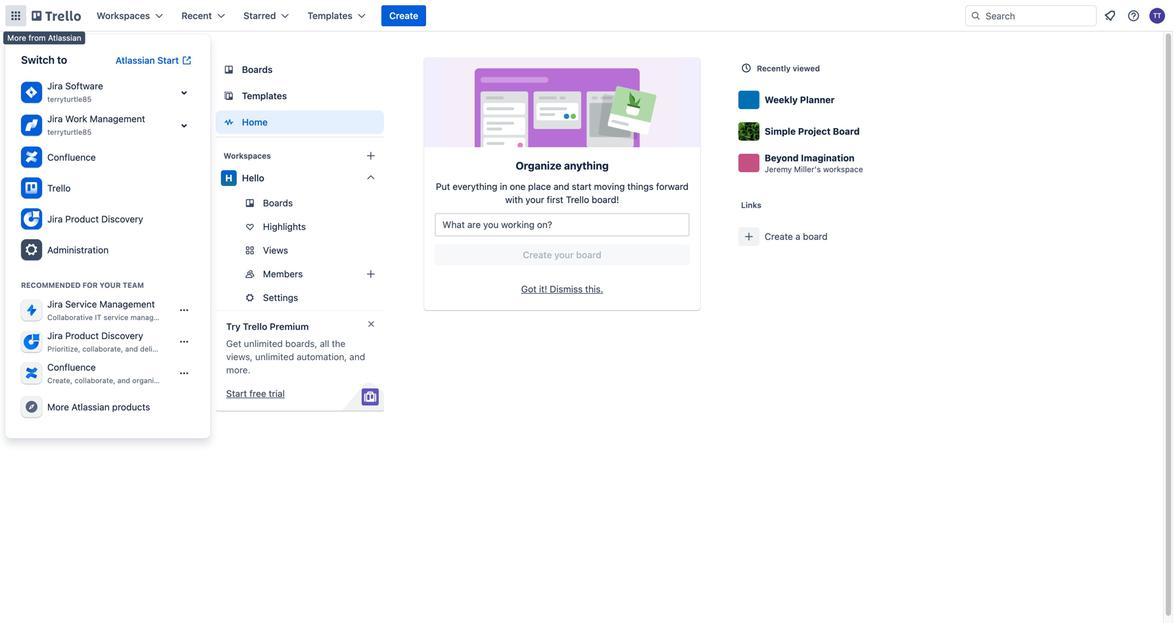 Task type: vqa. For each thing, say whether or not it's contained in the screenshot.
limits
no



Task type: locate. For each thing, give the bounding box(es) containing it.
views link
[[216, 240, 384, 261]]

1 vertical spatial boards link
[[216, 193, 384, 214]]

2 vertical spatial your
[[164, 377, 179, 385]]

and inside put everything in one place and start moving things forward with your first trello board!
[[554, 181, 570, 192]]

get
[[226, 339, 242, 349]]

1 horizontal spatial board
[[803, 231, 828, 242]]

1 vertical spatial unlimited
[[255, 352, 294, 363]]

and
[[554, 181, 570, 192], [125, 345, 138, 354], [350, 352, 365, 363], [117, 377, 130, 385]]

4 jira from the top
[[47, 299, 63, 310]]

recently viewed
[[757, 64, 821, 73]]

and left deliver
[[125, 345, 138, 354]]

start
[[157, 55, 179, 66], [226, 389, 247, 399]]

0 vertical spatial trello
[[47, 183, 71, 194]]

atlassian left products
[[72, 402, 110, 413]]

collaborate, up 'more atlassian products'
[[75, 377, 115, 385]]

product up the administration
[[65, 214, 99, 225]]

templates up the home
[[242, 90, 287, 101]]

terryturtle85
[[47, 95, 92, 104], [47, 128, 92, 137]]

product for jira product discovery
[[65, 214, 99, 225]]

2 product from the top
[[65, 331, 99, 342]]

1 vertical spatial trello
[[566, 194, 590, 205]]

5 jira from the top
[[47, 331, 63, 342]]

unlimited down boards, at the left of page
[[255, 352, 294, 363]]

product for jira product discovery prioritize, collaborate, and deliver new ideas
[[65, 331, 99, 342]]

jira software terryturtle85
[[47, 81, 103, 104]]

links
[[742, 201, 762, 210]]

1 horizontal spatial workspaces
[[224, 151, 271, 161]]

weekly planner
[[765, 94, 835, 105]]

unlimited
[[244, 339, 283, 349], [255, 352, 294, 363]]

create for create a board
[[765, 231, 794, 242]]

0 horizontal spatial board
[[577, 250, 602, 261]]

0 vertical spatial atlassian
[[48, 33, 81, 42]]

0 horizontal spatial your
[[164, 377, 179, 385]]

collaborate,
[[82, 345, 123, 354], [75, 377, 115, 385]]

start left free
[[226, 389, 247, 399]]

0 vertical spatial confluence
[[47, 152, 96, 163]]

0 vertical spatial boards link
[[216, 58, 384, 82]]

discovery for jira product discovery prioritize, collaborate, and deliver new ideas
[[101, 331, 143, 342]]

trial
[[269, 389, 285, 399]]

and up first
[[554, 181, 570, 192]]

1 horizontal spatial start
[[226, 389, 247, 399]]

0 vertical spatial your
[[526, 194, 545, 205]]

discovery down service
[[101, 331, 143, 342]]

place
[[528, 181, 551, 192]]

in
[[500, 181, 508, 192]]

1 vertical spatial management
[[99, 299, 155, 310]]

anything
[[564, 160, 609, 172]]

templates right starred popup button on the left top
[[308, 10, 353, 21]]

2 terryturtle85 from the top
[[47, 128, 92, 137]]

put
[[436, 181, 450, 192]]

and right automation, at the bottom of page
[[350, 352, 365, 363]]

collaborate, up confluence create, collaborate, and organize your work
[[82, 345, 123, 354]]

boards link for highlights
[[216, 193, 384, 214]]

jira inside jira work management terryturtle85
[[47, 114, 63, 124]]

and inside jira product discovery prioritize, collaborate, and deliver new ideas
[[125, 345, 138, 354]]

2 confluence from the top
[[47, 362, 96, 373]]

0 horizontal spatial templates
[[242, 90, 287, 101]]

1 horizontal spatial create
[[523, 250, 552, 261]]

boards right board image
[[242, 64, 273, 75]]

primary element
[[0, 0, 1174, 32]]

discovery inside jira product discovery prioritize, collaborate, and deliver new ideas
[[101, 331, 143, 342]]

management up "confluence" link
[[90, 114, 145, 124]]

1 horizontal spatial trello
[[243, 321, 267, 332]]

1 vertical spatial board
[[577, 250, 602, 261]]

0 horizontal spatial trello
[[47, 183, 71, 194]]

0 horizontal spatial more
[[7, 33, 26, 42]]

your inside put everything in one place and start moving things forward with your first trello board!
[[526, 194, 545, 205]]

prioritize,
[[47, 345, 80, 354]]

unlimited up the views,
[[244, 339, 283, 349]]

terryturtle85 down the software
[[47, 95, 92, 104]]

atlassian inside tooltip
[[48, 33, 81, 42]]

more down create,
[[47, 402, 69, 413]]

product
[[65, 214, 99, 225], [65, 331, 99, 342]]

boards link up the templates link
[[216, 58, 384, 82]]

your inside confluence create, collaborate, and organize your work
[[164, 377, 179, 385]]

viewed
[[793, 64, 821, 73]]

start inside button
[[226, 389, 247, 399]]

more inside tooltip
[[7, 33, 26, 42]]

1 vertical spatial more
[[47, 402, 69, 413]]

1 product from the top
[[65, 214, 99, 225]]

jira product discovery link
[[16, 204, 200, 235]]

jira inside jira product discovery prioritize, collaborate, and deliver new ideas
[[47, 331, 63, 342]]

settings
[[263, 292, 298, 303]]

a
[[796, 231, 801, 242]]

recent button
[[174, 5, 233, 26]]

templates button
[[300, 5, 374, 26]]

create,
[[47, 377, 72, 385]]

boards,
[[285, 339, 318, 349]]

2 horizontal spatial trello
[[566, 194, 590, 205]]

0 vertical spatial start
[[157, 55, 179, 66]]

your
[[526, 194, 545, 205], [555, 250, 574, 261], [164, 377, 179, 385]]

create inside the primary element
[[390, 10, 419, 21]]

your left work
[[164, 377, 179, 385]]

0 horizontal spatial start
[[157, 55, 179, 66]]

boards up highlights
[[263, 198, 293, 209]]

hello
[[242, 173, 264, 184]]

more atlassian products
[[47, 402, 150, 413]]

trello inside try trello premium get unlimited boards, all the views, unlimited automation, and more.
[[243, 321, 267, 332]]

jira down recommended
[[47, 299, 63, 310]]

boards link up highlights link
[[216, 193, 384, 214]]

jira
[[47, 81, 63, 91], [47, 114, 63, 124], [47, 214, 63, 225], [47, 299, 63, 310], [47, 331, 63, 342]]

1 jira from the top
[[47, 81, 63, 91]]

terryturtle85 inside jira work management terryturtle85
[[47, 128, 92, 137]]

switch to… image
[[9, 9, 22, 22]]

discovery down the trello link
[[101, 214, 143, 225]]

recommended
[[21, 281, 81, 290]]

2 vertical spatial trello
[[243, 321, 267, 332]]

simple project board
[[765, 126, 860, 137]]

1 vertical spatial terryturtle85
[[47, 128, 92, 137]]

0 horizontal spatial workspaces
[[97, 10, 150, 21]]

jeremy
[[765, 165, 792, 174]]

terryturtle85 down "work"
[[47, 128, 92, 137]]

0 vertical spatial more
[[7, 33, 26, 42]]

1 horizontal spatial templates
[[308, 10, 353, 21]]

1 boards link from the top
[[216, 58, 384, 82]]

1 vertical spatial boards
[[263, 198, 293, 209]]

0 vertical spatial create
[[390, 10, 419, 21]]

1 vertical spatial discovery
[[101, 331, 143, 342]]

start up expand image
[[157, 55, 179, 66]]

2 discovery from the top
[[101, 331, 143, 342]]

more for more atlassian products
[[47, 402, 69, 413]]

1 horizontal spatial your
[[526, 194, 545, 205]]

product down the collaborative
[[65, 331, 99, 342]]

management inside the jira service management collaborative it service management
[[99, 299, 155, 310]]

weekly
[[765, 94, 798, 105]]

products
[[112, 402, 150, 413]]

jira left "work"
[[47, 114, 63, 124]]

2 vertical spatial create
[[523, 250, 552, 261]]

switch
[[21, 54, 55, 66]]

trello down start
[[566, 194, 590, 205]]

atlassian
[[48, 33, 81, 42], [116, 55, 155, 66], [72, 402, 110, 413]]

got it! dismiss this. button
[[435, 279, 690, 300]]

jira up prioritize,
[[47, 331, 63, 342]]

jira inside the jira service management collaborative it service management
[[47, 299, 63, 310]]

1 vertical spatial create
[[765, 231, 794, 242]]

create
[[390, 10, 419, 21], [765, 231, 794, 242], [523, 250, 552, 261]]

workspaces up atlassian start
[[97, 10, 150, 21]]

templates
[[308, 10, 353, 21], [242, 90, 287, 101]]

board image
[[221, 62, 237, 78]]

0 vertical spatial board
[[803, 231, 828, 242]]

create for create
[[390, 10, 419, 21]]

terryturtle85 inside jira software terryturtle85
[[47, 95, 92, 104]]

confluence down "work"
[[47, 152, 96, 163]]

jira inside jira software terryturtle85
[[47, 81, 63, 91]]

workspaces up "hello"
[[224, 151, 271, 161]]

0 vertical spatial product
[[65, 214, 99, 225]]

atlassian down workspaces dropdown button at the top left of the page
[[116, 55, 155, 66]]

product inside jira product discovery prioritize, collaborate, and deliver new ideas
[[65, 331, 99, 342]]

workspaces button
[[89, 5, 171, 26]]

home link
[[216, 111, 384, 134]]

1 terryturtle85 from the top
[[47, 95, 92, 104]]

management inside jira work management terryturtle85
[[90, 114, 145, 124]]

atlassian start
[[116, 55, 179, 66]]

1 vertical spatial workspaces
[[224, 151, 271, 161]]

jira up the administration
[[47, 214, 63, 225]]

jira down to
[[47, 81, 63, 91]]

1 vertical spatial confluence
[[47, 362, 96, 373]]

1 vertical spatial start
[[226, 389, 247, 399]]

members
[[263, 269, 303, 280]]

boards link for templates
[[216, 58, 384, 82]]

moving
[[594, 181, 625, 192]]

board right a
[[803, 231, 828, 242]]

2 horizontal spatial create
[[765, 231, 794, 242]]

jira work management terryturtle85
[[47, 114, 145, 137]]

1 vertical spatial product
[[65, 331, 99, 342]]

your down place
[[526, 194, 545, 205]]

board for create a board
[[803, 231, 828, 242]]

2 horizontal spatial your
[[555, 250, 574, 261]]

management
[[131, 314, 175, 322]]

2 vertical spatial atlassian
[[72, 402, 110, 413]]

settings image
[[24, 242, 39, 258]]

board up this.
[[577, 250, 602, 261]]

0 vertical spatial terryturtle85
[[47, 95, 92, 104]]

3 jira from the top
[[47, 214, 63, 225]]

boards for templates
[[242, 64, 273, 75]]

2 jira from the top
[[47, 114, 63, 124]]

board
[[833, 126, 860, 137]]

your down what are you working on? text field
[[555, 250, 574, 261]]

more.
[[226, 365, 251, 376]]

0 horizontal spatial create
[[390, 10, 419, 21]]

1 vertical spatial collaborate,
[[75, 377, 115, 385]]

the
[[332, 339, 346, 349]]

trello up jira product discovery
[[47, 183, 71, 194]]

try trello premium get unlimited boards, all the views, unlimited automation, and more.
[[226, 321, 365, 376]]

and left organize
[[117, 377, 130, 385]]

board
[[803, 231, 828, 242], [577, 250, 602, 261]]

service
[[65, 299, 97, 310]]

0 vertical spatial management
[[90, 114, 145, 124]]

atlassian up to
[[48, 33, 81, 42]]

trello inside put everything in one place and start moving things forward with your first trello board!
[[566, 194, 590, 205]]

0 vertical spatial collaborate,
[[82, 345, 123, 354]]

0 vertical spatial templates
[[308, 10, 353, 21]]

1 vertical spatial your
[[555, 250, 574, 261]]

2 boards link from the top
[[216, 193, 384, 214]]

confluence inside confluence create, collaborate, and organize your work
[[47, 362, 96, 373]]

1 horizontal spatial more
[[47, 402, 69, 413]]

confluence up create,
[[47, 362, 96, 373]]

switch to
[[21, 54, 67, 66]]

1 discovery from the top
[[101, 214, 143, 225]]

0 vertical spatial unlimited
[[244, 339, 283, 349]]

premium
[[270, 321, 309, 332]]

0 vertical spatial discovery
[[101, 214, 143, 225]]

1 confluence from the top
[[47, 152, 96, 163]]

one
[[510, 181, 526, 192]]

discovery for jira product discovery
[[101, 214, 143, 225]]

workspaces
[[97, 10, 150, 21], [224, 151, 271, 161]]

0 vertical spatial workspaces
[[97, 10, 150, 21]]

trello right try
[[243, 321, 267, 332]]

starred
[[244, 10, 276, 21]]

everything
[[453, 181, 498, 192]]

0 vertical spatial boards
[[242, 64, 273, 75]]

members link
[[216, 264, 384, 285]]

discovery
[[101, 214, 143, 225], [101, 331, 143, 342]]

create a board button
[[734, 221, 959, 253]]

management up service
[[99, 299, 155, 310]]

more left "from"
[[7, 33, 26, 42]]



Task type: describe. For each thing, give the bounding box(es) containing it.
settings link
[[216, 288, 384, 309]]

confluence options menu image
[[179, 368, 190, 379]]

to
[[57, 54, 67, 66]]

got it! dismiss this.
[[522, 284, 604, 295]]

confluence for confluence
[[47, 152, 96, 163]]

create for create your board
[[523, 250, 552, 261]]

things
[[628, 181, 654, 192]]

What are you working on? text field
[[435, 213, 690, 237]]

jira product discovery
[[47, 214, 143, 225]]

from
[[28, 33, 46, 42]]

imagination
[[802, 153, 855, 164]]

jira for jira service management collaborative it service management
[[47, 299, 63, 310]]

expand image
[[176, 118, 192, 134]]

jira for jira software terryturtle85
[[47, 81, 63, 91]]

free
[[250, 389, 266, 399]]

h
[[225, 173, 233, 184]]

starred button
[[236, 5, 297, 26]]

1 vertical spatial templates
[[242, 90, 287, 101]]

jira product discovery options menu image
[[179, 337, 190, 347]]

jira service management options menu image
[[179, 305, 190, 316]]

trello link
[[16, 173, 200, 204]]

all
[[320, 339, 330, 349]]

workspace
[[824, 165, 864, 174]]

work
[[65, 114, 87, 124]]

organize anything
[[516, 160, 609, 172]]

it!
[[539, 284, 548, 295]]

highlights link
[[216, 216, 384, 238]]

templates inside popup button
[[308, 10, 353, 21]]

planner
[[801, 94, 835, 105]]

software
[[65, 81, 103, 91]]

it
[[95, 314, 102, 322]]

create your board button
[[435, 245, 690, 266]]

administration link
[[16, 235, 200, 266]]

home image
[[221, 114, 237, 130]]

dismiss
[[550, 284, 583, 295]]

forward
[[657, 181, 689, 192]]

workspaces inside workspaces dropdown button
[[97, 10, 150, 21]]

home
[[242, 117, 268, 128]]

start free trial button
[[226, 388, 285, 401]]

jira for jira work management terryturtle85
[[47, 114, 63, 124]]

highlights
[[263, 221, 306, 232]]

create button
[[382, 5, 427, 26]]

jira for jira product discovery prioritize, collaborate, and deliver new ideas
[[47, 331, 63, 342]]

for
[[83, 281, 98, 290]]

organize
[[516, 160, 562, 172]]

administration
[[47, 245, 109, 256]]

your inside button
[[555, 250, 574, 261]]

recently
[[757, 64, 791, 73]]

create a board
[[765, 231, 828, 242]]

automation,
[[297, 352, 347, 363]]

simple
[[765, 126, 796, 137]]

project
[[799, 126, 831, 137]]

add image
[[363, 266, 379, 282]]

beyond imagination jeremy miller's workspace
[[765, 153, 864, 174]]

more for more from atlassian
[[7, 33, 26, 42]]

team
[[123, 281, 144, 290]]

Search field
[[982, 6, 1097, 26]]

board for create your board
[[577, 250, 602, 261]]

1 vertical spatial atlassian
[[116, 55, 155, 66]]

atlassian start link
[[108, 50, 200, 71]]

open information menu image
[[1128, 9, 1141, 22]]

back to home image
[[32, 5, 81, 26]]

confluence for confluence create, collaborate, and organize your work
[[47, 362, 96, 373]]

template board image
[[221, 88, 237, 104]]

search image
[[971, 11, 982, 21]]

jira service management collaborative it service management
[[47, 299, 175, 322]]

management for jira service management
[[99, 299, 155, 310]]

create your board
[[523, 250, 602, 261]]

put everything in one place and start moving things forward with your first trello board!
[[436, 181, 689, 205]]

work
[[181, 377, 198, 385]]

jira for jira product discovery
[[47, 214, 63, 225]]

first
[[547, 194, 564, 205]]

terry turtle (terryturtle) image
[[1150, 8, 1166, 24]]

simple project board link
[[734, 116, 959, 147]]

templates link
[[216, 84, 384, 108]]

board!
[[592, 194, 620, 205]]

collaborate, inside jira product discovery prioritize, collaborate, and deliver new ideas
[[82, 345, 123, 354]]

boards for highlights
[[263, 198, 293, 209]]

views,
[[226, 352, 253, 363]]

miller's
[[795, 165, 822, 174]]

start free trial
[[226, 389, 285, 399]]

your
[[100, 281, 121, 290]]

and inside confluence create, collaborate, and organize your work
[[117, 377, 130, 385]]

create a workspace image
[[363, 148, 379, 164]]

got
[[522, 284, 537, 295]]

recommended for your team
[[21, 281, 144, 290]]

management for jira work management
[[90, 114, 145, 124]]

confluence link
[[16, 142, 200, 173]]

and inside try trello premium get unlimited boards, all the views, unlimited automation, and more.
[[350, 352, 365, 363]]

ideas
[[182, 345, 200, 354]]

collaborative
[[47, 314, 93, 322]]

organize
[[132, 377, 162, 385]]

confluence create, collaborate, and organize your work
[[47, 362, 198, 385]]

collaborate, inside confluence create, collaborate, and organize your work
[[75, 377, 115, 385]]

expand image
[[176, 85, 192, 101]]

views
[[263, 245, 288, 256]]

more atlassian products link
[[16, 392, 200, 423]]

with
[[506, 194, 523, 205]]

new
[[165, 345, 179, 354]]

jira product discovery prioritize, collaborate, and deliver new ideas
[[47, 331, 200, 354]]

more from atlassian tooltip
[[3, 32, 85, 44]]

0 notifications image
[[1103, 8, 1119, 24]]

weekly planner link
[[734, 84, 959, 116]]

beyond
[[765, 153, 799, 164]]

start
[[572, 181, 592, 192]]

this.
[[586, 284, 604, 295]]

more from atlassian
[[7, 33, 81, 42]]

try
[[226, 321, 241, 332]]



